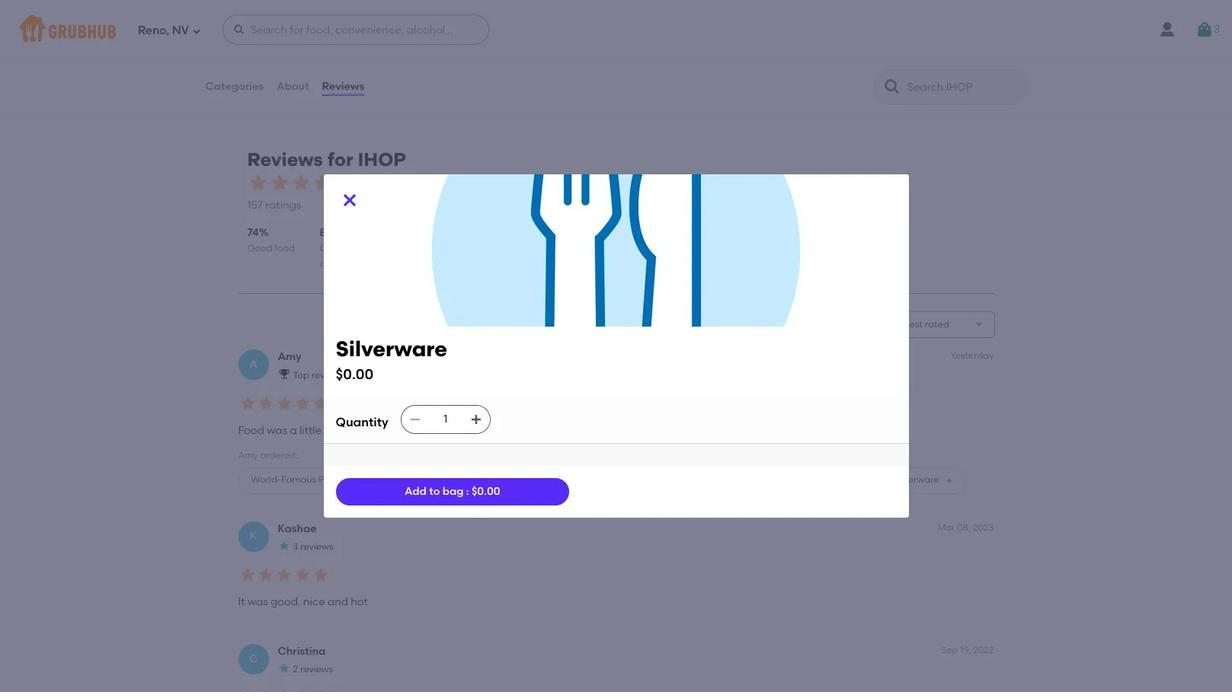 Task type: locate. For each thing, give the bounding box(es) containing it.
ihop inside the ihop "link"
[[227, 12, 258, 27]]

0 horizontal spatial 3
[[293, 542, 298, 553]]

20–30 min 2.65 mi
[[499, 52, 545, 76]]

157 ratings
[[407, 68, 461, 81], [247, 199, 301, 212]]

0 vertical spatial 3
[[1214, 23, 1220, 36]]

0 horizontal spatial plus icon image
[[399, 476, 409, 485]]

reviews
[[322, 80, 365, 93], [247, 148, 323, 171]]

plus icon image
[[399, 476, 409, 485], [946, 476, 955, 485]]

$0.00 up quantity
[[336, 366, 374, 384]]

min inside 20–30 min 1.73 mi
[[256, 52, 272, 62]]

christina
[[278, 645, 326, 658]]

0 horizontal spatial mi
[[245, 65, 256, 76]]

3 reviews
[[293, 542, 334, 553]]

3 20–30 from the left
[[772, 52, 798, 62]]

silverware up 'mar'
[[894, 475, 939, 486]]

reviews for reviews
[[322, 80, 365, 93]]

sep 19, 2022
[[942, 645, 994, 656]]

189
[[679, 68, 695, 81]]

$0.00 inside silverware $0.00
[[336, 366, 374, 384]]

min inside 20–30 min 2.65 mi
[[528, 52, 545, 62]]

reviews down "kashae"
[[301, 542, 334, 553]]

1 horizontal spatial 157 ratings
[[407, 68, 461, 81]]

1.73
[[227, 65, 242, 76]]

1 horizontal spatial $0.00
[[472, 486, 501, 499]]

was for it
[[248, 596, 268, 609]]

2.65
[[499, 65, 517, 76]]

1 vertical spatial ihop
[[358, 148, 406, 171]]

food was a little cold
[[238, 425, 347, 438]]

a
[[290, 425, 297, 438]]

1 min from the left
[[256, 52, 272, 62]]

reviews for reviews for ihop
[[247, 148, 323, 171]]

quantity
[[336, 415, 389, 430]]

ihop
[[227, 12, 258, 27], [358, 148, 406, 171]]

0 horizontal spatial ihop
[[227, 12, 258, 27]]

2
[[293, 665, 298, 676]]

good,
[[271, 596, 301, 609]]

0 horizontal spatial 157
[[247, 199, 263, 212]]

reviews
[[301, 542, 334, 553], [300, 665, 333, 676]]

combo
[[360, 475, 393, 486], [563, 475, 596, 486]]

silverware inside button
[[894, 475, 939, 486]]

plus icon image inside silverware button
[[946, 476, 955, 485]]

3 mi from the left
[[793, 65, 804, 76]]

0 horizontal spatial $0.00
[[336, 366, 374, 384]]

amy
[[278, 351, 302, 364], [238, 451, 258, 461]]

amy down food at the bottom left of the page
[[238, 451, 258, 461]]

74
[[247, 227, 259, 240]]

combo right pancake
[[360, 475, 393, 486]]

157 ratings up 74 good food
[[247, 199, 301, 212]]

ratings right 189
[[697, 68, 733, 81]]

svg image left 'american'
[[233, 24, 245, 36]]

20–30 inside 20–30 min 2.65 mi
[[499, 52, 526, 62]]

2 mi from the left
[[520, 65, 531, 76]]

1 vertical spatial 3
[[293, 542, 298, 553]]

a
[[249, 358, 257, 371]]

0 vertical spatial $0.00
[[336, 366, 374, 384]]

59
[[955, 68, 967, 81]]

87 on time delivery
[[320, 227, 355, 269]]

2 horizontal spatial 20–30
[[772, 52, 798, 62]]

0 vertical spatial reviews
[[322, 80, 365, 93]]

1 vertical spatial reviews
[[247, 148, 323, 171]]

for
[[328, 148, 353, 171]]

87
[[320, 227, 332, 240]]

world-famous pancake combo button
[[238, 467, 422, 494]]

kashae
[[278, 523, 317, 536]]

svg image
[[233, 24, 245, 36], [470, 414, 482, 426]]

3 button
[[1196, 16, 1220, 43]]

1 horizontal spatial 3
[[1214, 23, 1220, 36]]

'n
[[466, 475, 476, 486]]

mi
[[245, 65, 256, 76], [520, 65, 531, 76], [793, 65, 804, 76]]

reno, nv
[[138, 23, 189, 37]]

1 horizontal spatial 20–30
[[499, 52, 526, 62]]

top
[[293, 370, 309, 381]]

$0.00
[[336, 366, 374, 384], [472, 486, 501, 499]]

2 20–30 from the left
[[499, 52, 526, 62]]

3
[[1214, 23, 1220, 36], [293, 542, 298, 553]]

2 horizontal spatial min
[[801, 52, 817, 62]]

silverware up reviewer
[[336, 336, 448, 362]]

world-famous pancake combo
[[251, 475, 393, 486]]

k
[[250, 530, 257, 543]]

157 ratings left the 2.65
[[407, 68, 461, 81]]

was left a on the left bottom
[[267, 425, 287, 438]]

svg image
[[1196, 21, 1214, 39], [192, 26, 201, 35], [340, 191, 359, 209], [409, 414, 421, 426]]

plus icon image for silverware
[[946, 476, 955, 485]]

combo right toast
[[563, 475, 596, 486]]

1 horizontal spatial combo
[[563, 475, 596, 486]]

svg image right input item quantity number field
[[470, 414, 482, 426]]

20–30
[[227, 52, 254, 62], [499, 52, 526, 62], [772, 52, 798, 62]]

plus icon image up 'mar'
[[946, 476, 955, 485]]

min
[[256, 52, 272, 62], [528, 52, 545, 62], [801, 52, 817, 62]]

reviews inside button
[[322, 80, 365, 93]]

star icon image
[[400, 51, 412, 63], [412, 51, 424, 63], [424, 51, 437, 63], [437, 51, 449, 63], [437, 51, 449, 63], [449, 51, 461, 63], [672, 51, 685, 63], [685, 51, 697, 63], [697, 51, 709, 63], [709, 51, 721, 63], [721, 51, 733, 63], [721, 51, 733, 63], [945, 51, 957, 63], [957, 51, 969, 63], [969, 51, 981, 63], [981, 51, 994, 63], [981, 51, 994, 63], [994, 51, 1006, 63], [247, 172, 269, 194], [269, 172, 290, 194], [290, 172, 311, 194], [311, 172, 333, 194], [311, 172, 333, 194], [333, 172, 354, 194], [238, 395, 257, 413], [257, 395, 275, 413], [275, 395, 293, 413], [293, 395, 311, 413], [311, 395, 330, 413], [278, 540, 290, 553], [238, 566, 257, 585], [257, 566, 275, 585], [275, 566, 293, 585], [293, 566, 311, 585], [311, 566, 330, 585], [278, 663, 290, 675], [238, 689, 257, 693], [257, 689, 275, 693], [275, 689, 293, 693], [293, 689, 311, 693], [311, 689, 330, 693]]

amy for amy ordered:
[[238, 451, 258, 461]]

svg image inside main navigation navigation
[[233, 24, 245, 36]]

1 horizontal spatial mi
[[520, 65, 531, 76]]

mi inside 20–30 min 2.65 mi
[[520, 65, 531, 76]]

1 mi from the left
[[245, 65, 256, 76]]

0 horizontal spatial silverware
[[336, 336, 448, 362]]

0 vertical spatial amy
[[278, 351, 302, 364]]

ratings up 74 good food
[[265, 199, 301, 212]]

nice
[[303, 596, 325, 609]]

was
[[267, 425, 287, 438], [248, 596, 268, 609]]

ratings
[[425, 68, 461, 81], [697, 68, 733, 81], [970, 68, 1006, 81], [265, 199, 301, 212]]

amy ordered:
[[238, 451, 298, 461]]

2 min from the left
[[528, 52, 545, 62]]

1 horizontal spatial amy
[[278, 351, 302, 364]]

famous
[[281, 475, 317, 486]]

food
[[275, 243, 295, 254]]

reviews left the for
[[247, 148, 323, 171]]

0 horizontal spatial svg image
[[233, 24, 245, 36]]

reviews right 2
[[300, 665, 333, 676]]

157 up 74
[[247, 199, 263, 212]]

reviews right the about
[[322, 80, 365, 93]]

2 horizontal spatial mi
[[793, 65, 804, 76]]

1 vertical spatial was
[[248, 596, 268, 609]]

world-
[[251, 475, 281, 486]]

1 vertical spatial svg image
[[470, 414, 482, 426]]

silverware for silverware $0.00
[[336, 336, 448, 362]]

1 20–30 from the left
[[227, 52, 254, 62]]

20–30 min 1.73 mi
[[227, 52, 272, 76]]

:
[[466, 486, 469, 499]]

pancake
[[319, 475, 358, 486]]

0 vertical spatial reviews
[[301, 542, 334, 553]]

was right it
[[248, 596, 268, 609]]

0 horizontal spatial combo
[[360, 475, 393, 486]]

was for food
[[267, 425, 287, 438]]

74 good food
[[247, 227, 295, 254]]

2 plus icon image from the left
[[946, 476, 955, 485]]

silverware
[[336, 336, 448, 362], [894, 475, 939, 486]]

1 vertical spatial amy
[[238, 451, 258, 461]]

1 horizontal spatial plus icon image
[[946, 476, 955, 485]]

sep
[[942, 645, 959, 656]]

ordered:
[[261, 451, 298, 461]]

1 plus icon image from the left
[[399, 476, 409, 485]]

157 right the "reviews" button
[[407, 68, 422, 81]]

0 horizontal spatial 20–30
[[227, 52, 254, 62]]

0 vertical spatial 157
[[407, 68, 422, 81]]

1 horizontal spatial silverware
[[894, 475, 939, 486]]

3 inside button
[[1214, 23, 1220, 36]]

20–30 inside 20–30 min 1.73 mi
[[227, 52, 254, 62]]

2 reviews from the top
[[300, 665, 333, 676]]

silverware button
[[881, 467, 968, 494]]

fluffy
[[478, 475, 502, 486]]

$0.00 down "fluffy"
[[472, 486, 501, 499]]

1 reviews from the top
[[301, 542, 334, 553]]

ihop right the for
[[358, 148, 406, 171]]

1 vertical spatial silverware
[[894, 475, 939, 486]]

to
[[429, 486, 440, 499]]

0 vertical spatial ihop
[[227, 12, 258, 27]]

0 horizontal spatial min
[[256, 52, 272, 62]]

amy for amy
[[278, 351, 302, 364]]

mi inside 20–30 min 1.73 mi
[[245, 65, 256, 76]]

2022
[[973, 645, 994, 656]]

plus icon image inside world-famous pancake combo button
[[399, 476, 409, 485]]

3 for 3 reviews
[[293, 542, 298, 553]]

1 horizontal spatial min
[[528, 52, 545, 62]]

3 min from the left
[[801, 52, 817, 62]]

nv
[[172, 23, 189, 37]]

plus icon image up add
[[399, 476, 409, 485]]

0 vertical spatial svg image
[[233, 24, 245, 36]]

0 horizontal spatial 157 ratings
[[247, 199, 301, 212]]

0 vertical spatial was
[[267, 425, 287, 438]]

ihop up subscription pass "icon" in the top left of the page
[[227, 12, 258, 27]]

1 vertical spatial reviews
[[300, 665, 333, 676]]

amy up 'trophy icon'
[[278, 351, 302, 364]]

0 horizontal spatial amy
[[238, 451, 258, 461]]

0 vertical spatial silverware
[[336, 336, 448, 362]]



Task type: vqa. For each thing, say whether or not it's contained in the screenshot.
"was" associated with It
yes



Task type: describe. For each thing, give the bounding box(es) containing it.
1 vertical spatial 157 ratings
[[247, 199, 301, 212]]

it was good, nice and hot
[[238, 596, 368, 609]]

20–30 for 189 ratings
[[499, 52, 526, 62]]

Search IHOP search field
[[906, 80, 1023, 95]]

reviews for christina
[[300, 665, 333, 676]]

189 ratings
[[679, 68, 733, 81]]

subscription pass image
[[227, 32, 242, 44]]

american
[[248, 32, 292, 43]]

thick
[[441, 475, 464, 486]]

delivery
[[320, 259, 354, 269]]

categories button
[[205, 59, 265, 114]]

on
[[320, 243, 333, 254]]

2 combo from the left
[[563, 475, 596, 486]]

food
[[238, 425, 264, 438]]

20–30 for 157 ratings
[[227, 52, 254, 62]]

categories
[[205, 80, 264, 93]]

20–30 inside the 20–30 min mi
[[772, 52, 798, 62]]

20–30 min mi
[[772, 52, 817, 76]]

reviews for ihop
[[247, 148, 406, 171]]

about button
[[276, 59, 310, 114]]

min for 157 ratings
[[256, 52, 272, 62]]

silverware $0.00
[[336, 336, 448, 384]]

mi for 157
[[245, 65, 256, 76]]

08,
[[958, 523, 971, 533]]

59 ratings
[[955, 68, 1006, 81]]

min inside the 20–30 min mi
[[801, 52, 817, 62]]

2023
[[973, 523, 994, 533]]

1 horizontal spatial svg image
[[470, 414, 482, 426]]

main navigation navigation
[[0, 0, 1233, 59]]

min for 189 ratings
[[528, 52, 545, 62]]

Input item quantity number field
[[429, 407, 463, 434]]

time
[[335, 243, 355, 254]]

thick 'n fluffy french toast combo
[[441, 475, 596, 486]]

thick 'n fluffy french toast combo button
[[428, 467, 624, 494]]

top reviewer
[[293, 370, 349, 381]]

svg image inside 3 button
[[1196, 21, 1214, 39]]

toast
[[536, 475, 560, 486]]

mar
[[938, 523, 956, 533]]

it
[[238, 596, 245, 609]]

add to bag : $0.00
[[405, 486, 501, 499]]

correct
[[392, 243, 426, 254]]

ihop link
[[227, 11, 461, 29]]

good
[[247, 243, 272, 254]]

little
[[300, 425, 322, 438]]

search icon image
[[883, 78, 901, 96]]

c
[[249, 653, 258, 666]]

french
[[504, 475, 534, 486]]

1 vertical spatial $0.00
[[472, 486, 501, 499]]

about
[[277, 80, 309, 93]]

19,
[[961, 645, 971, 656]]

order
[[392, 259, 416, 269]]

2 reviews
[[293, 665, 333, 676]]

3 for 3
[[1214, 23, 1220, 36]]

plus icon image for world-famous pancake combo
[[399, 476, 409, 485]]

mar 08, 2023
[[938, 523, 994, 533]]

reviews button
[[321, 59, 365, 114]]

cold
[[324, 425, 347, 438]]

ratings right 59
[[970, 68, 1006, 81]]

1 horizontal spatial 157
[[407, 68, 422, 81]]

silverware for silverware
[[894, 475, 939, 486]]

trophy icon image
[[278, 368, 290, 381]]

1 horizontal spatial ihop
[[358, 148, 406, 171]]

reviewer
[[312, 370, 349, 381]]

reviews for kashae
[[301, 542, 334, 553]]

correct order
[[392, 243, 426, 269]]

1 vertical spatial 157
[[247, 199, 263, 212]]

add
[[405, 486, 427, 499]]

mi inside the 20–30 min mi
[[793, 65, 804, 76]]

hot
[[351, 596, 368, 609]]

yesterday
[[951, 351, 994, 361]]

ratings left the 2.65
[[425, 68, 461, 81]]

and
[[328, 596, 348, 609]]

mi for 189
[[520, 65, 531, 76]]

1 combo from the left
[[360, 475, 393, 486]]

bag
[[443, 486, 464, 499]]

0 vertical spatial 157 ratings
[[407, 68, 461, 81]]

reno,
[[138, 23, 169, 37]]



